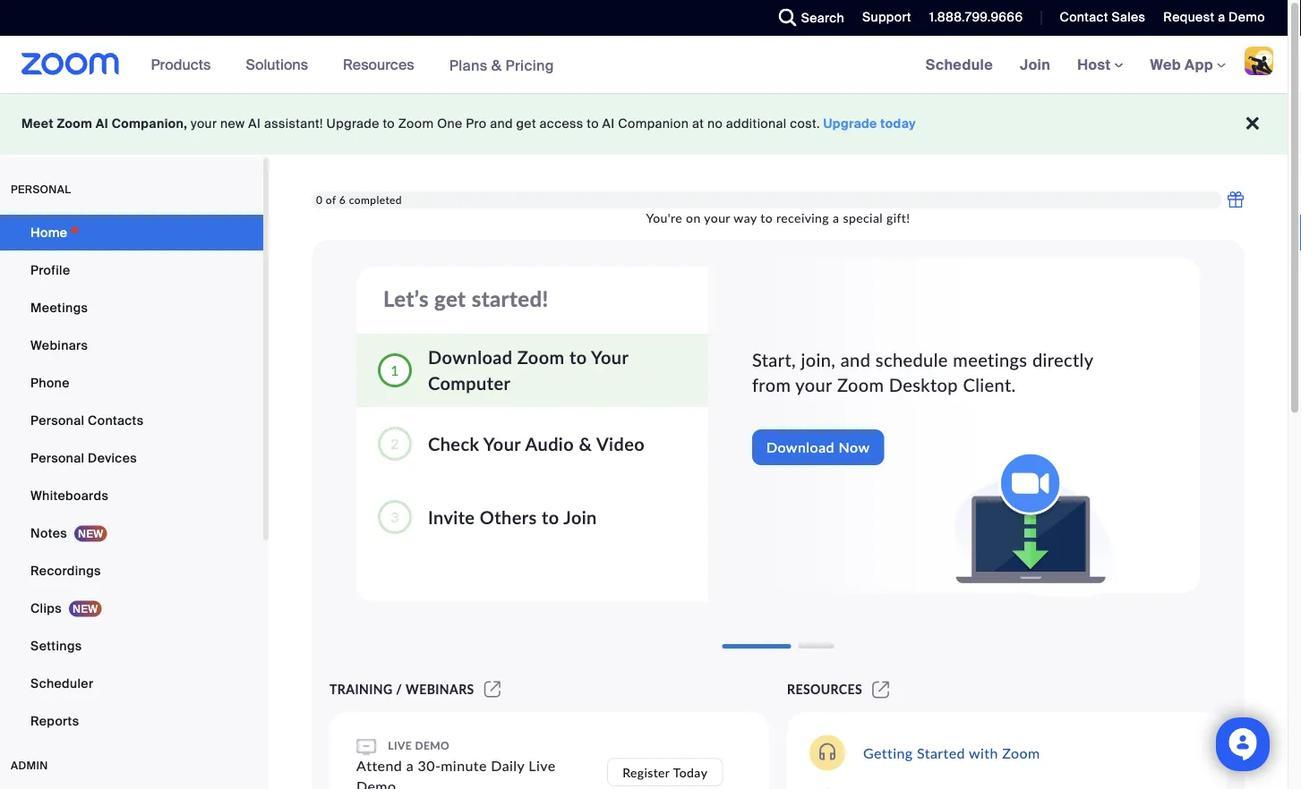 Task type: describe. For each thing, give the bounding box(es) containing it.
zoom right with
[[1003, 745, 1040, 762]]

access
[[540, 116, 584, 132]]

check your audio & video
[[428, 434, 645, 455]]

request a demo
[[1164, 9, 1266, 26]]

one
[[437, 116, 463, 132]]

sales
[[1112, 9, 1146, 26]]

daily
[[491, 757, 525, 775]]

1 upgrade from the left
[[326, 116, 379, 132]]

register
[[623, 765, 670, 781]]

window new image for training / webinars
[[482, 683, 503, 698]]

download for download zoom to your computer
[[428, 347, 513, 369]]

webinars
[[406, 683, 474, 698]]

getting started with zoom link
[[863, 745, 1040, 762]]

companion
[[618, 116, 689, 132]]

demo.
[[356, 778, 400, 790]]

to inside download zoom to your computer
[[570, 347, 587, 369]]

started!
[[472, 286, 549, 311]]

a for request a demo
[[1218, 9, 1226, 26]]

webinars
[[30, 337, 88, 354]]

web app
[[1151, 55, 1214, 74]]

devices
[[88, 450, 137, 467]]

app
[[1185, 55, 1214, 74]]

host button
[[1078, 55, 1124, 74]]

web app button
[[1151, 55, 1226, 74]]

personal devices link
[[0, 441, 263, 477]]

products
[[151, 55, 211, 74]]

download now
[[767, 439, 870, 456]]

products button
[[151, 36, 219, 93]]

clips
[[30, 601, 62, 617]]

video
[[596, 434, 645, 455]]

special
[[843, 210, 883, 225]]

demo
[[1229, 9, 1266, 26]]

plans & pricing
[[449, 56, 554, 75]]

from
[[752, 375, 791, 396]]

admin
[[11, 760, 48, 773]]

1 vertical spatial &
[[579, 434, 592, 455]]

live demo
[[385, 740, 450, 753]]

download now button
[[752, 430, 884, 466]]

you're on your way to receiving a special gift!
[[646, 210, 910, 225]]

meet zoom ai companion, footer
[[0, 93, 1288, 155]]

personal contacts link
[[0, 403, 263, 439]]

1 vertical spatial get
[[434, 286, 466, 311]]

start,
[[752, 349, 796, 371]]

profile picture image
[[1245, 47, 1274, 75]]

phone link
[[0, 365, 263, 401]]

upgrade today link
[[824, 116, 916, 132]]

training
[[330, 683, 393, 698]]

resources
[[343, 55, 414, 74]]

host
[[1078, 55, 1115, 74]]

recordings link
[[0, 554, 263, 589]]

today
[[881, 116, 916, 132]]

1 ai from the left
[[96, 116, 108, 132]]

join,
[[801, 349, 836, 371]]

new
[[220, 116, 245, 132]]

assistant!
[[264, 116, 323, 132]]

request
[[1164, 9, 1215, 26]]

resources button
[[343, 36, 422, 93]]

attend a 30-minute daily live demo.
[[356, 757, 556, 790]]

reports
[[30, 713, 79, 730]]

personal contacts
[[30, 412, 144, 429]]

invite others to join
[[428, 507, 597, 528]]

1.888.799.9666 button up schedule link
[[930, 9, 1023, 26]]

contact sales
[[1060, 9, 1146, 26]]

today
[[673, 765, 708, 781]]

personal for personal contacts
[[30, 412, 85, 429]]

zoom inside download zoom to your computer
[[518, 347, 565, 369]]

computer
[[428, 373, 511, 395]]

meet zoom ai companion, your new ai assistant! upgrade to zoom one pro and get access to ai companion at no additional cost. upgrade today
[[21, 116, 916, 132]]

getting started with zoom
[[863, 745, 1040, 762]]

others
[[480, 507, 537, 528]]

3 ai from the left
[[602, 116, 615, 132]]

contacts
[[88, 412, 144, 429]]

phone
[[30, 375, 70, 391]]

home
[[30, 224, 67, 241]]

a for attend a 30-minute daily live demo.
[[406, 757, 414, 775]]

meetings link
[[0, 290, 263, 326]]

1
[[391, 361, 399, 379]]

2
[[391, 435, 399, 452]]

3
[[391, 508, 399, 526]]

30-
[[418, 757, 441, 775]]

your inside start, join, and schedule meetings directly from your zoom desktop client.
[[796, 375, 832, 396]]

no
[[707, 116, 723, 132]]

of
[[326, 193, 336, 206]]

on
[[686, 210, 701, 225]]



Task type: vqa. For each thing, say whether or not it's contained in the screenshot.


Task type: locate. For each thing, give the bounding box(es) containing it.
ai right new
[[248, 116, 261, 132]]

0 vertical spatial and
[[490, 116, 513, 132]]

download left now
[[767, 439, 835, 456]]

zoom logo image
[[21, 53, 120, 75]]

download
[[428, 347, 513, 369], [767, 439, 835, 456]]

support
[[863, 9, 912, 26]]

join right others
[[564, 507, 597, 528]]

0 horizontal spatial your
[[191, 116, 217, 132]]

1 horizontal spatial download
[[767, 439, 835, 456]]

training / webinars
[[330, 683, 474, 698]]

zoom inside start, join, and schedule meetings directly from your zoom desktop client.
[[837, 375, 884, 396]]

0 horizontal spatial ai
[[96, 116, 108, 132]]

get left access at the top of page
[[516, 116, 536, 132]]

your down join,
[[796, 375, 832, 396]]

invite
[[428, 507, 475, 528]]

settings
[[30, 638, 82, 655]]

personal devices
[[30, 450, 137, 467]]

/
[[396, 683, 402, 698]]

1 vertical spatial join
[[564, 507, 597, 528]]

resources
[[787, 683, 863, 698]]

0 vertical spatial download
[[428, 347, 513, 369]]

1 horizontal spatial get
[[516, 116, 536, 132]]

schedule
[[926, 55, 993, 74]]

directly
[[1033, 349, 1094, 371]]

1 horizontal spatial your
[[591, 347, 629, 369]]

pricing
[[506, 56, 554, 75]]

2 horizontal spatial your
[[796, 375, 832, 396]]

ai left companion,
[[96, 116, 108, 132]]

your up video
[[591, 347, 629, 369]]

a left 30- at the bottom of page
[[406, 757, 414, 775]]

0 vertical spatial your
[[191, 116, 217, 132]]

download inside download zoom to your computer
[[428, 347, 513, 369]]

1 vertical spatial personal
[[30, 450, 85, 467]]

0 vertical spatial your
[[591, 347, 629, 369]]

1 vertical spatial your
[[704, 210, 731, 225]]

schedule
[[876, 349, 948, 371]]

download up computer
[[428, 347, 513, 369]]

1 personal from the top
[[30, 412, 85, 429]]

1 vertical spatial and
[[841, 349, 871, 371]]

6
[[339, 193, 346, 206]]

your left audio
[[484, 434, 521, 455]]

1 horizontal spatial ai
[[248, 116, 261, 132]]

recordings
[[30, 563, 101, 580]]

1 horizontal spatial join
[[1020, 55, 1051, 74]]

a left demo
[[1218, 9, 1226, 26]]

2 horizontal spatial ai
[[602, 116, 615, 132]]

personal menu menu
[[0, 215, 263, 742]]

cost.
[[790, 116, 820, 132]]

window new image right the resources
[[870, 683, 893, 698]]

clips link
[[0, 591, 263, 627]]

& inside product information navigation
[[491, 56, 502, 75]]

2 vertical spatial a
[[406, 757, 414, 775]]

meetings navigation
[[912, 36, 1288, 94]]

1 window new image from the left
[[482, 683, 503, 698]]

&
[[491, 56, 502, 75], [579, 434, 592, 455]]

1 horizontal spatial and
[[841, 349, 871, 371]]

support link
[[849, 0, 916, 36], [863, 9, 912, 26]]

check
[[428, 434, 479, 455]]

join left "host"
[[1020, 55, 1051, 74]]

0 horizontal spatial join
[[564, 507, 597, 528]]

personal down the phone
[[30, 412, 85, 429]]

1 horizontal spatial &
[[579, 434, 592, 455]]

2 horizontal spatial a
[[1218, 9, 1226, 26]]

1 vertical spatial your
[[484, 434, 521, 455]]

1.888.799.9666 button
[[916, 0, 1028, 36], [930, 9, 1023, 26]]

upgrade
[[326, 116, 379, 132], [824, 116, 878, 132]]

0 vertical spatial personal
[[30, 412, 85, 429]]

a inside attend a 30-minute daily live demo.
[[406, 757, 414, 775]]

1 vertical spatial download
[[767, 439, 835, 456]]

1 horizontal spatial your
[[704, 210, 731, 225]]

and right join,
[[841, 349, 871, 371]]

at
[[692, 116, 704, 132]]

reports link
[[0, 704, 263, 740]]

completed
[[349, 193, 402, 206]]

get inside meet zoom ai companion, footer
[[516, 116, 536, 132]]

additional
[[726, 116, 787, 132]]

zoom down started!
[[518, 347, 565, 369]]

client.
[[963, 375, 1016, 396]]

register today button
[[607, 759, 723, 787]]

2 vertical spatial your
[[796, 375, 832, 396]]

schedule link
[[912, 36, 1007, 93]]

let's get started!
[[383, 286, 549, 311]]

search
[[801, 9, 845, 26]]

your inside download zoom to your computer
[[591, 347, 629, 369]]

demo
[[415, 740, 450, 753]]

zoom right 'meet' at the top
[[57, 116, 92, 132]]

0 horizontal spatial get
[[434, 286, 466, 311]]

1.888.799.9666 button up schedule
[[916, 0, 1028, 36]]

0 vertical spatial get
[[516, 116, 536, 132]]

zoom left one
[[398, 116, 434, 132]]

1.888.799.9666
[[930, 9, 1023, 26]]

& right plans
[[491, 56, 502, 75]]

download for download now
[[767, 439, 835, 456]]

2 window new image from the left
[[870, 683, 893, 698]]

1 horizontal spatial window new image
[[870, 683, 893, 698]]

get right let's
[[434, 286, 466, 311]]

zoom
[[57, 116, 92, 132], [398, 116, 434, 132], [518, 347, 565, 369], [837, 375, 884, 396], [1003, 745, 1040, 762]]

ai left companion
[[602, 116, 615, 132]]

2 ai from the left
[[248, 116, 261, 132]]

2 upgrade from the left
[[824, 116, 878, 132]]

join inside 'meetings' navigation
[[1020, 55, 1051, 74]]

profile link
[[0, 253, 263, 288]]

banner
[[0, 36, 1288, 94]]

started
[[917, 745, 965, 762]]

1 vertical spatial a
[[833, 210, 840, 225]]

your inside meet zoom ai companion, footer
[[191, 116, 217, 132]]

0 horizontal spatial a
[[406, 757, 414, 775]]

download inside button
[[767, 439, 835, 456]]

1 horizontal spatial upgrade
[[824, 116, 878, 132]]

window new image right the webinars
[[482, 683, 503, 698]]

banner containing products
[[0, 36, 1288, 94]]

upgrade right cost.
[[824, 116, 878, 132]]

your
[[591, 347, 629, 369], [484, 434, 521, 455]]

download zoom to your computer
[[428, 347, 629, 395]]

home link
[[0, 215, 263, 251]]

and inside start, join, and schedule meetings directly from your zoom desktop client.
[[841, 349, 871, 371]]

your right on
[[704, 210, 731, 225]]

join
[[1020, 55, 1051, 74], [564, 507, 597, 528]]

0 vertical spatial a
[[1218, 9, 1226, 26]]

minute
[[441, 757, 487, 775]]

and right pro
[[490, 116, 513, 132]]

0 vertical spatial &
[[491, 56, 502, 75]]

meet
[[21, 116, 54, 132]]

meetings
[[953, 349, 1028, 371]]

personal up the whiteboards
[[30, 450, 85, 467]]

0 horizontal spatial &
[[491, 56, 502, 75]]

0 horizontal spatial upgrade
[[326, 116, 379, 132]]

window new image
[[482, 683, 503, 698], [870, 683, 893, 698]]

and inside meet zoom ai companion, footer
[[490, 116, 513, 132]]

settings link
[[0, 629, 263, 665]]

live
[[529, 757, 556, 775]]

a left special
[[833, 210, 840, 225]]

whiteboards
[[30, 488, 109, 504]]

0 vertical spatial join
[[1020, 55, 1051, 74]]

now
[[839, 439, 870, 456]]

contact
[[1060, 9, 1109, 26]]

companion,
[[112, 116, 187, 132]]

join link
[[1007, 36, 1064, 93]]

your left new
[[191, 116, 217, 132]]

zoom down schedule
[[837, 375, 884, 396]]

1 horizontal spatial a
[[833, 210, 840, 225]]

personal for personal devices
[[30, 450, 85, 467]]

product information navigation
[[138, 36, 568, 94]]

& left video
[[579, 434, 592, 455]]

0 horizontal spatial window new image
[[482, 683, 503, 698]]

plans
[[449, 56, 488, 75]]

scheduler
[[30, 676, 94, 692]]

attend
[[356, 757, 402, 775]]

scheduler link
[[0, 666, 263, 702]]

pro
[[466, 116, 487, 132]]

receiving
[[777, 210, 829, 225]]

audio
[[525, 434, 574, 455]]

window new image for resources
[[870, 683, 893, 698]]

meetings
[[30, 300, 88, 316]]

upgrade down product information navigation
[[326, 116, 379, 132]]

search button
[[766, 0, 849, 36]]

0 horizontal spatial download
[[428, 347, 513, 369]]

notes
[[30, 525, 67, 542]]

0 horizontal spatial your
[[484, 434, 521, 455]]

with
[[969, 745, 999, 762]]

to
[[383, 116, 395, 132], [587, 116, 599, 132], [761, 210, 773, 225], [570, 347, 587, 369], [542, 507, 559, 528]]

2 personal from the top
[[30, 450, 85, 467]]

0 horizontal spatial and
[[490, 116, 513, 132]]

request a demo link
[[1150, 0, 1288, 36], [1164, 9, 1266, 26]]

whiteboards link
[[0, 478, 263, 514]]



